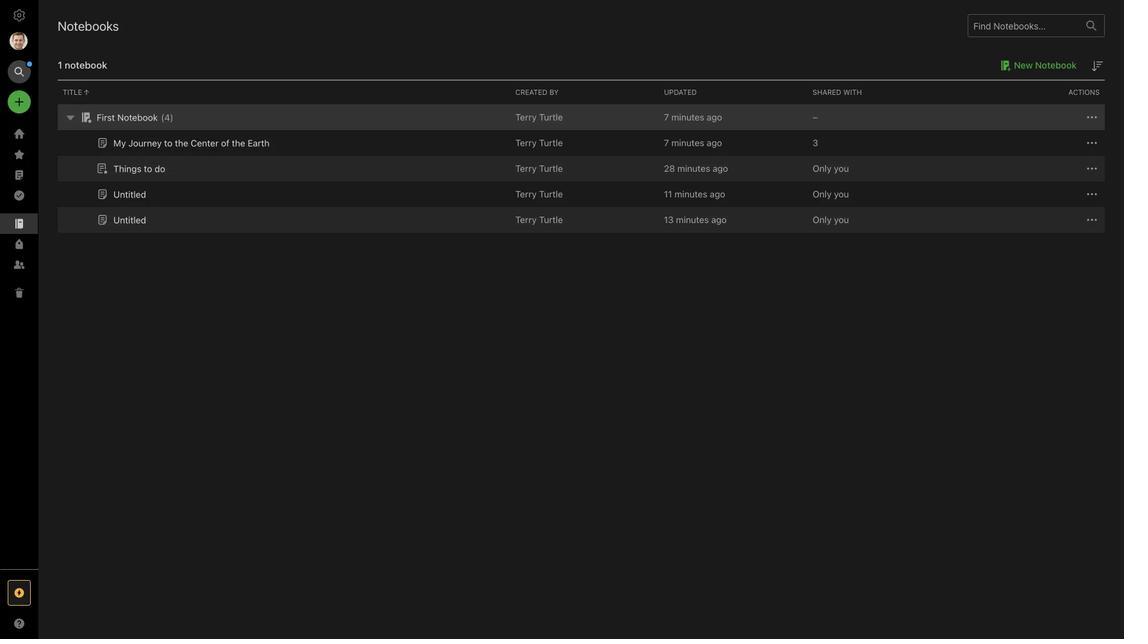 Task type: locate. For each thing, give the bounding box(es) containing it.
4 terry turtle from the top
[[516, 189, 563, 199]]

0 horizontal spatial to
[[144, 163, 152, 174]]

more actions image for 28 minutes ago
[[1085, 161, 1101, 176]]

terry turtle for my journey to the center of the earth button
[[516, 138, 563, 148]]

Account field
[[0, 28, 38, 54]]

1 vertical spatial you
[[835, 189, 850, 199]]

more actions field for first untitled row
[[1085, 187, 1101, 202]]

untitled button down untitled 3 element
[[95, 212, 146, 228]]

0 vertical spatial notebook
[[1036, 60, 1077, 71]]

only you inside 'things to do' row
[[813, 163, 850, 174]]

1 horizontal spatial the
[[232, 138, 245, 148]]

things to do button
[[95, 161, 165, 176]]

–
[[813, 112, 818, 122]]

to inside button
[[144, 163, 152, 174]]

2 untitled from the top
[[114, 215, 146, 225]]

the right of
[[232, 138, 245, 148]]

tree
[[0, 124, 38, 569]]

turtle
[[539, 112, 563, 122], [539, 138, 563, 148], [539, 163, 563, 174], [539, 189, 563, 199], [539, 215, 563, 225]]

2 untitled button from the top
[[95, 212, 146, 228]]

new
[[1015, 60, 1034, 71]]

you inside 'things to do' row
[[835, 163, 850, 174]]

ago inside first notebook row
[[707, 112, 723, 122]]

untitled
[[114, 189, 146, 200], [114, 215, 146, 225]]

turtle inside 'things to do' row
[[539, 163, 563, 174]]

minutes up 28 minutes ago
[[672, 138, 705, 148]]

4 turtle from the top
[[539, 189, 563, 199]]

2 vertical spatial you
[[835, 215, 850, 225]]

untitled 4 element
[[114, 215, 146, 225]]

3 terry turtle from the top
[[516, 163, 563, 174]]

2 7 from the top
[[664, 138, 670, 148]]

click to expand image
[[33, 616, 43, 631]]

1 vertical spatial untitled
[[114, 215, 146, 225]]

arrow image
[[61, 107, 81, 127]]

minutes down updated
[[672, 112, 705, 122]]

notebook left (
[[117, 112, 158, 123]]

upgrade image
[[12, 586, 27, 601]]

5 terry from the top
[[516, 215, 537, 225]]

notebook right new
[[1036, 60, 1077, 71]]

2 untitled row from the top
[[58, 207, 1106, 233]]

7 minutes ago inside first notebook row
[[664, 112, 723, 122]]

untitled button
[[95, 187, 146, 202], [95, 212, 146, 228]]

1 vertical spatial 7
[[664, 138, 670, 148]]

turtle inside my journey to the center of the earth row
[[539, 138, 563, 148]]

1 turtle from the top
[[539, 112, 563, 122]]

1 terry turtle from the top
[[516, 112, 563, 122]]

untitled row down 'things to do' row
[[58, 207, 1106, 233]]

2 vertical spatial more actions image
[[1085, 212, 1101, 228]]

2 the from the left
[[232, 138, 245, 148]]

7 up 28
[[664, 138, 670, 148]]

things to do 2 element
[[114, 163, 165, 174]]

1 only from the top
[[813, 163, 832, 174]]

1 vertical spatial only you
[[813, 189, 850, 199]]

1 vertical spatial only
[[813, 189, 832, 199]]

the left center
[[175, 138, 188, 148]]

1 more actions field from the top
[[1085, 110, 1101, 125]]

0 horizontal spatial the
[[175, 138, 188, 148]]

my journey to the center of the earth
[[114, 138, 270, 148]]

0 vertical spatial 7
[[664, 112, 670, 122]]

only
[[813, 163, 832, 174], [813, 189, 832, 199], [813, 215, 832, 225]]

actions
[[1069, 88, 1101, 97]]

settings image
[[12, 8, 27, 23]]

untitled button down things at the left of the page
[[95, 187, 146, 202]]

7 minutes ago
[[664, 112, 723, 122], [664, 138, 723, 148]]

more actions image
[[1085, 110, 1101, 125], [1085, 187, 1101, 202]]

2 only you from the top
[[813, 189, 850, 199]]

ago up the 11 minutes ago
[[713, 163, 729, 174]]

1 7 from the top
[[664, 112, 670, 122]]

1 vertical spatial to
[[144, 163, 152, 174]]

1 you from the top
[[835, 163, 850, 174]]

WHAT'S NEW field
[[0, 614, 38, 634]]

1 horizontal spatial to
[[164, 138, 173, 148]]

terry
[[516, 112, 537, 122], [516, 138, 537, 148], [516, 163, 537, 174], [516, 189, 537, 199], [516, 215, 537, 225]]

minutes inside 'things to do' row
[[678, 163, 711, 174]]

more actions field for my journey to the center of the earth row
[[1085, 135, 1101, 151]]

more actions image inside untitled row
[[1085, 212, 1101, 228]]

3 terry from the top
[[516, 163, 537, 174]]

untitled 3 element
[[114, 189, 146, 200]]

2 vertical spatial only
[[813, 215, 832, 225]]

0 vertical spatial more actions image
[[1085, 135, 1101, 151]]

2 vertical spatial only you
[[813, 215, 850, 225]]

row group containing terry turtle
[[58, 105, 1106, 233]]

untitled for 13 minutes ago
[[114, 215, 146, 225]]

more actions field inside my journey to the center of the earth row
[[1085, 135, 1101, 151]]

terry for my journey to the center of the earth button
[[516, 138, 537, 148]]

2 terry from the top
[[516, 138, 537, 148]]

0 vertical spatial you
[[835, 163, 850, 174]]

1 vertical spatial notebook
[[117, 112, 158, 123]]

2 terry turtle from the top
[[516, 138, 563, 148]]

2 more actions field from the top
[[1085, 135, 1101, 151]]

first
[[97, 112, 115, 123]]

first notebook ( 4 )
[[97, 112, 173, 123]]

notebook for first
[[117, 112, 158, 123]]

7 minutes ago up 28 minutes ago
[[664, 138, 723, 148]]

0 vertical spatial 7 minutes ago
[[664, 112, 723, 122]]

to left do
[[144, 163, 152, 174]]

3 only from the top
[[813, 215, 832, 225]]

ago up 28 minutes ago
[[707, 138, 723, 148]]

1 vertical spatial 7 minutes ago
[[664, 138, 723, 148]]

3 turtle from the top
[[539, 163, 563, 174]]

More actions field
[[1085, 110, 1101, 125], [1085, 135, 1101, 151], [1085, 161, 1101, 176], [1085, 187, 1101, 202], [1085, 212, 1101, 228]]

2 7 minutes ago from the top
[[664, 138, 723, 148]]

7
[[664, 112, 670, 122], [664, 138, 670, 148]]

turtle for "things to do" button
[[539, 163, 563, 174]]

more actions image inside 'things to do' row
[[1085, 161, 1101, 176]]

ago down 28 minutes ago
[[710, 189, 726, 199]]

my
[[114, 138, 126, 148]]

0 vertical spatial untitled button
[[95, 187, 146, 202]]

more actions field inside first notebook row
[[1085, 110, 1101, 125]]

turtle for 13 untitled button
[[539, 215, 563, 225]]

notebook
[[1036, 60, 1077, 71], [117, 112, 158, 123]]

minutes for first notebook row
[[672, 112, 705, 122]]

Find Notebooks… text field
[[969, 15, 1079, 36]]

untitled row
[[58, 181, 1106, 207], [58, 207, 1106, 233]]

3 you from the top
[[835, 215, 850, 225]]

0 vertical spatial more actions image
[[1085, 110, 1101, 125]]

minutes for 'things to do' row
[[678, 163, 711, 174]]

to right journey
[[164, 138, 173, 148]]

1 horizontal spatial notebook
[[1036, 60, 1077, 71]]

more actions image
[[1085, 135, 1101, 151], [1085, 161, 1101, 176], [1085, 212, 1101, 228]]

3 more actions image from the top
[[1085, 212, 1101, 228]]

1 more actions image from the top
[[1085, 135, 1101, 151]]

more actions field for first notebook row
[[1085, 110, 1101, 125]]

Sort field
[[1090, 58, 1106, 74]]

only inside 'things to do' row
[[813, 163, 832, 174]]

ago down the 11 minutes ago
[[712, 215, 727, 225]]

13 minutes ago
[[664, 215, 727, 225]]

7 down updated
[[664, 112, 670, 122]]

updated
[[664, 88, 697, 97]]

minutes inside my journey to the center of the earth row
[[672, 138, 705, 148]]

notebook inside button
[[1036, 60, 1077, 71]]

minutes
[[672, 112, 705, 122], [672, 138, 705, 148], [678, 163, 711, 174], [675, 189, 708, 199], [677, 215, 709, 225]]

5 more actions field from the top
[[1085, 212, 1101, 228]]

terry for "things to do" button
[[516, 163, 537, 174]]

7 minutes ago down updated
[[664, 112, 723, 122]]

only you
[[813, 163, 850, 174], [813, 189, 850, 199], [813, 215, 850, 225]]

3 only you from the top
[[813, 215, 850, 225]]

ago down updated button
[[707, 112, 723, 122]]

)
[[170, 112, 173, 123]]

1 7 minutes ago from the top
[[664, 112, 723, 122]]

terry turtle
[[516, 112, 563, 122], [516, 138, 563, 148], [516, 163, 563, 174], [516, 189, 563, 199], [516, 215, 563, 225]]

0 vertical spatial to
[[164, 138, 173, 148]]

to
[[164, 138, 173, 148], [144, 163, 152, 174]]

terry turtle inside my journey to the center of the earth row
[[516, 138, 563, 148]]

terry inside my journey to the center of the earth row
[[516, 138, 537, 148]]

more actions image inside my journey to the center of the earth row
[[1085, 135, 1101, 151]]

ago for 'things to do' row
[[713, 163, 729, 174]]

1 terry from the top
[[516, 112, 537, 122]]

1 vertical spatial more actions image
[[1085, 161, 1101, 176]]

7 inside first notebook row
[[664, 112, 670, 122]]

notebook inside row
[[117, 112, 158, 123]]

2 more actions image from the top
[[1085, 187, 1101, 202]]

2 more actions image from the top
[[1085, 161, 1101, 176]]

0 vertical spatial untitled
[[114, 189, 146, 200]]

untitled row down my journey to the center of the earth row
[[58, 181, 1106, 207]]

terry inside 'things to do' row
[[516, 163, 537, 174]]

2 turtle from the top
[[539, 138, 563, 148]]

2 only from the top
[[813, 189, 832, 199]]

7 minutes ago inside my journey to the center of the earth row
[[664, 138, 723, 148]]

more actions field for first untitled row from the bottom
[[1085, 212, 1101, 228]]

ago for first notebook row
[[707, 112, 723, 122]]

4 more actions field from the top
[[1085, 187, 1101, 202]]

ago inside 'things to do' row
[[713, 163, 729, 174]]

terry inside first notebook row
[[516, 112, 537, 122]]

minutes right 13
[[677, 215, 709, 225]]

notebook for new
[[1036, 60, 1077, 71]]

more actions image for 7 minutes ago
[[1085, 135, 1101, 151]]

1 more actions image from the top
[[1085, 110, 1101, 125]]

0 vertical spatial only
[[813, 163, 832, 174]]

more actions field for 'things to do' row
[[1085, 161, 1101, 176]]

more actions field inside 'things to do' row
[[1085, 161, 1101, 176]]

7 inside my journey to the center of the earth row
[[664, 138, 670, 148]]

0 vertical spatial only you
[[813, 163, 850, 174]]

(
[[161, 112, 164, 123]]

2 you from the top
[[835, 189, 850, 199]]

minutes inside first notebook row
[[672, 112, 705, 122]]

more actions image inside first notebook row
[[1085, 110, 1101, 125]]

terry turtle for "things to do" button
[[516, 163, 563, 174]]

created
[[516, 88, 548, 97]]

created by button
[[511, 81, 659, 104]]

turtle inside first notebook row
[[539, 112, 563, 122]]

untitled down untitled 3 element
[[114, 215, 146, 225]]

ago
[[707, 112, 723, 122], [707, 138, 723, 148], [713, 163, 729, 174], [710, 189, 726, 199], [712, 215, 727, 225]]

do
[[155, 163, 165, 174]]

minutes right 28
[[678, 163, 711, 174]]

7 minutes ago for 3
[[664, 138, 723, 148]]

more actions image for only you
[[1085, 187, 1101, 202]]

1 untitled from the top
[[114, 189, 146, 200]]

ago inside my journey to the center of the earth row
[[707, 138, 723, 148]]

5 terry turtle from the top
[[516, 215, 563, 225]]

5 turtle from the top
[[539, 215, 563, 225]]

1 vertical spatial more actions image
[[1085, 187, 1101, 202]]

minutes right the 11
[[675, 189, 708, 199]]

0 horizontal spatial notebook
[[117, 112, 158, 123]]

1 untitled row from the top
[[58, 181, 1106, 207]]

new notebook
[[1015, 60, 1077, 71]]

1 only you from the top
[[813, 163, 850, 174]]

terry turtle inside 'things to do' row
[[516, 163, 563, 174]]

you
[[835, 163, 850, 174], [835, 189, 850, 199], [835, 215, 850, 225]]

1 vertical spatial untitled button
[[95, 212, 146, 228]]

untitled button for 13
[[95, 212, 146, 228]]

untitled up untitled 4 element
[[114, 189, 146, 200]]

ago for my journey to the center of the earth row
[[707, 138, 723, 148]]

the
[[175, 138, 188, 148], [232, 138, 245, 148]]

3 more actions field from the top
[[1085, 161, 1101, 176]]

4 terry from the top
[[516, 189, 537, 199]]

row group
[[58, 105, 1106, 233]]

1 untitled button from the top
[[95, 187, 146, 202]]



Task type: vqa. For each thing, say whether or not it's contained in the screenshot.


Task type: describe. For each thing, give the bounding box(es) containing it.
4
[[164, 112, 170, 123]]

minutes for my journey to the center of the earth row
[[672, 138, 705, 148]]

turtle for my journey to the center of the earth button
[[539, 138, 563, 148]]

my journey to the center of the earth button
[[95, 135, 270, 151]]

only you for 11 minutes ago
[[813, 189, 850, 199]]

journey
[[128, 138, 162, 148]]

3
[[813, 138, 819, 148]]

terry for untitled button related to 11
[[516, 189, 537, 199]]

untitled button for 11
[[95, 187, 146, 202]]

only for 11 minutes ago
[[813, 189, 832, 199]]

title
[[63, 88, 82, 97]]

shared with
[[813, 88, 863, 97]]

notebooks element
[[38, 0, 1125, 639]]

notebooks
[[58, 18, 119, 33]]

row group inside "notebooks" element
[[58, 105, 1106, 233]]

sort options image
[[1090, 58, 1106, 74]]

by
[[550, 88, 559, 97]]

terry turtle for 13 untitled button
[[516, 215, 563, 225]]

turtle for untitled button related to 11
[[539, 189, 563, 199]]

terry turtle inside first notebook row
[[516, 112, 563, 122]]

first notebook row
[[58, 105, 1106, 130]]

7 minutes ago for –
[[664, 112, 723, 122]]

shared
[[813, 88, 842, 97]]

to inside button
[[164, 138, 173, 148]]

my journey to the center of the earth row
[[58, 130, 1106, 156]]

of
[[221, 138, 230, 148]]

new notebook button
[[997, 58, 1077, 73]]

11
[[664, 189, 673, 199]]

11 minutes ago
[[664, 189, 726, 199]]

7 for –
[[664, 112, 670, 122]]

you for 13 minutes ago
[[835, 215, 850, 225]]

more actions image for –
[[1085, 110, 1101, 125]]

you for 28 minutes ago
[[835, 163, 850, 174]]

only for 28 minutes ago
[[813, 163, 832, 174]]

with
[[844, 88, 863, 97]]

center
[[191, 138, 219, 148]]

title button
[[58, 81, 511, 104]]

updated button
[[659, 81, 808, 104]]

1
[[58, 59, 62, 71]]

13
[[664, 215, 674, 225]]

only you for 13 minutes ago
[[813, 215, 850, 225]]

only you for 28 minutes ago
[[813, 163, 850, 174]]

you for 11 minutes ago
[[835, 189, 850, 199]]

things to do row
[[58, 156, 1106, 181]]

home image
[[12, 126, 27, 142]]

actions button
[[957, 81, 1106, 104]]

more actions image for 13 minutes ago
[[1085, 212, 1101, 228]]

things to do
[[114, 163, 165, 174]]

terry for 13 untitled button
[[516, 215, 537, 225]]

28
[[664, 163, 675, 174]]

shared with button
[[808, 81, 957, 104]]

terry turtle for untitled button related to 11
[[516, 189, 563, 199]]

untitled for 11 minutes ago
[[114, 189, 146, 200]]

my journey to the center of the earth 1 element
[[114, 138, 270, 148]]

7 for 3
[[664, 138, 670, 148]]

28 minutes ago
[[664, 163, 729, 174]]

1 notebook
[[58, 59, 107, 71]]

created by
[[516, 88, 559, 97]]

account image
[[10, 32, 28, 50]]

earth
[[248, 138, 270, 148]]

only for 13 minutes ago
[[813, 215, 832, 225]]

things
[[114, 163, 142, 174]]

notebook
[[65, 59, 107, 71]]

1 the from the left
[[175, 138, 188, 148]]



